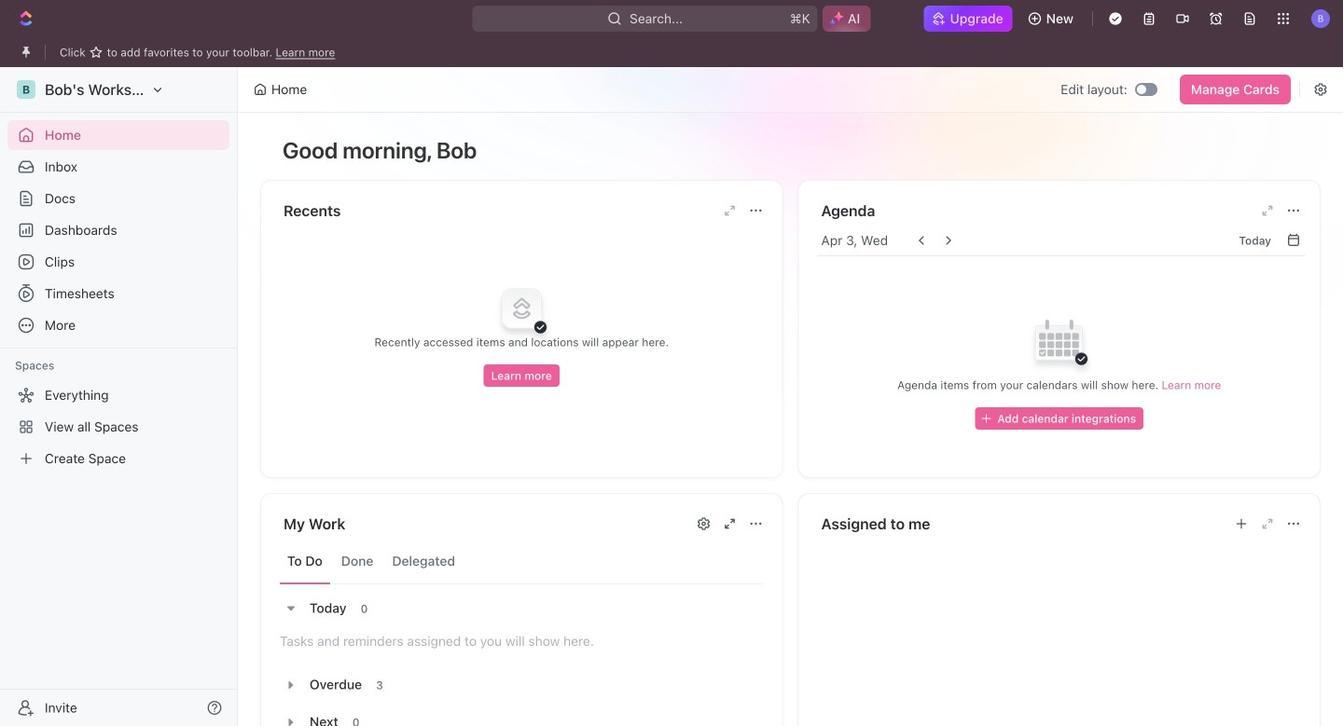 Task type: locate. For each thing, give the bounding box(es) containing it.
tab list
[[280, 539, 764, 585]]

tree inside sidebar navigation
[[7, 381, 230, 474]]

bob's workspace, , element
[[17, 80, 35, 99]]

sidebar navigation
[[0, 67, 242, 727]]

tree
[[7, 381, 230, 474]]



Task type: vqa. For each thing, say whether or not it's contained in the screenshot.
tab list at the bottom
yes



Task type: describe. For each thing, give the bounding box(es) containing it.
no recent items image
[[485, 272, 559, 346]]



